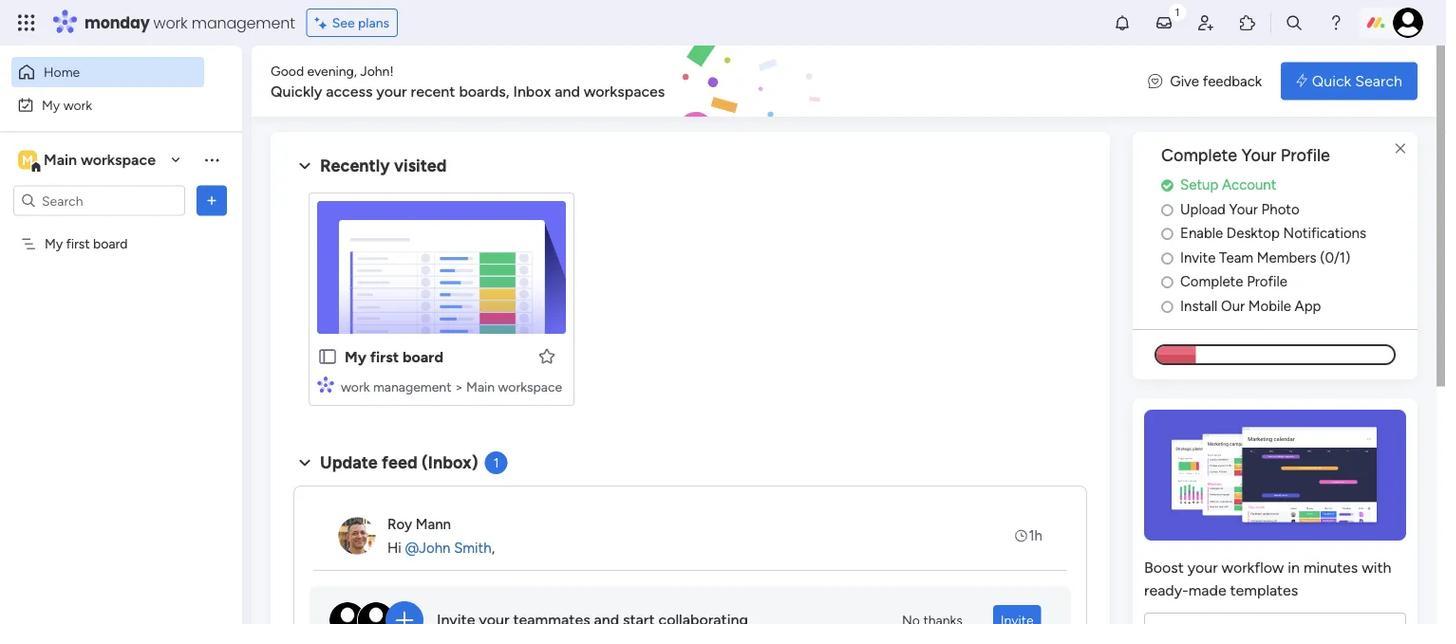 Task type: locate. For each thing, give the bounding box(es) containing it.
recently visited
[[320, 156, 447, 176]]

0 vertical spatial work
[[153, 12, 188, 33]]

evening,
[[307, 63, 357, 79]]

circle o image inside install our mobile app link
[[1161, 299, 1173, 314]]

invite team members (0/1) link
[[1161, 247, 1418, 269]]

circle o image down circle o icon
[[1161, 275, 1173, 289]]

1 vertical spatial your
[[1229, 201, 1258, 218]]

v2 user feedback image
[[1148, 70, 1162, 92]]

1 vertical spatial workspace
[[498, 379, 562, 395]]

roy
[[387, 516, 412, 533]]

1 vertical spatial your
[[1188, 559, 1218, 577]]

1 horizontal spatial work
[[153, 12, 188, 33]]

your up account
[[1242, 145, 1276, 166]]

my down home
[[42, 97, 60, 113]]

0 horizontal spatial main
[[44, 151, 77, 169]]

notifications
[[1283, 225, 1366, 242]]

work up update on the left bottom of the page
[[341, 379, 370, 395]]

home
[[44, 64, 80, 80]]

1 vertical spatial complete
[[1180, 273, 1243, 290]]

profile down invite team members (0/1) in the top right of the page
[[1247, 273, 1288, 290]]

workspace up search in workspace field
[[81, 151, 156, 169]]

0 horizontal spatial your
[[376, 82, 407, 100]]

enable desktop notifications
[[1180, 225, 1366, 242]]

1 vertical spatial management
[[373, 379, 451, 395]]

>
[[455, 379, 463, 395]]

workspace selection element
[[18, 149, 159, 173]]

circle o image inside "enable desktop notifications" link
[[1161, 227, 1173, 241]]

search
[[1355, 72, 1402, 90]]

4 circle o image from the top
[[1161, 299, 1173, 314]]

good
[[271, 63, 304, 79]]

first inside list box
[[66, 236, 90, 252]]

0 horizontal spatial board
[[93, 236, 128, 252]]

our
[[1221, 297, 1245, 315]]

setup
[[1180, 176, 1218, 194]]

2 horizontal spatial work
[[341, 379, 370, 395]]

complete profile link
[[1161, 271, 1418, 293]]

management up good on the top
[[192, 12, 295, 33]]

add to favorites image
[[537, 347, 556, 366]]

monday work management
[[85, 12, 295, 33]]

your inside good evening, john! quickly access your recent boards, inbox and workspaces
[[376, 82, 407, 100]]

circle o image left install
[[1161, 299, 1173, 314]]

circle o image inside upload your photo link
[[1161, 203, 1173, 217]]

0 vertical spatial my first board
[[45, 236, 128, 252]]

complete for complete profile
[[1180, 273, 1243, 290]]

circle o image
[[1161, 203, 1173, 217], [1161, 227, 1173, 241], [1161, 275, 1173, 289], [1161, 299, 1173, 314]]

workspace options image
[[202, 150, 221, 169]]

your down account
[[1229, 201, 1258, 218]]

circle o image
[[1161, 251, 1173, 265]]

boost your workflow in minutes with ready-made templates
[[1144, 559, 1391, 599]]

profile
[[1281, 145, 1330, 166], [1247, 273, 1288, 290]]

see plans
[[332, 15, 389, 31]]

0 vertical spatial your
[[376, 82, 407, 100]]

my first board
[[45, 236, 128, 252], [345, 348, 443, 366]]

first down search in workspace field
[[66, 236, 90, 252]]

0 vertical spatial main
[[44, 151, 77, 169]]

profile up setup account link
[[1281, 145, 1330, 166]]

john!
[[360, 63, 394, 79]]

management left the '>'
[[373, 379, 451, 395]]

circle o image inside complete profile link
[[1161, 275, 1173, 289]]

with
[[1362, 559, 1391, 577]]

my first board list box
[[0, 224, 242, 517]]

1 circle o image from the top
[[1161, 203, 1173, 217]]

my first board up work management > main workspace
[[345, 348, 443, 366]]

my
[[42, 97, 60, 113], [45, 236, 63, 252], [345, 348, 366, 366]]

your
[[1242, 145, 1276, 166], [1229, 201, 1258, 218]]

enable desktop notifications link
[[1161, 223, 1418, 244]]

1 horizontal spatial main
[[466, 379, 495, 395]]

setup account
[[1180, 176, 1276, 194]]

0 vertical spatial your
[[1242, 145, 1276, 166]]

my first board inside my first board list box
[[45, 236, 128, 252]]

templates image image
[[1150, 410, 1400, 541]]

(inbox)
[[421, 453, 478, 473]]

help image
[[1326, 13, 1345, 32]]

invite team members (0/1)
[[1180, 249, 1350, 266]]

circle o image for enable
[[1161, 227, 1173, 241]]

quick search button
[[1281, 62, 1418, 100]]

inbox image
[[1155, 13, 1174, 32]]

your down john! at the left
[[376, 82, 407, 100]]

board down search in workspace field
[[93, 236, 128, 252]]

update
[[320, 453, 378, 473]]

board
[[93, 236, 128, 252], [403, 348, 443, 366]]

quickly
[[271, 82, 322, 100]]

0 vertical spatial profile
[[1281, 145, 1330, 166]]

my first board down search in workspace field
[[45, 236, 128, 252]]

work right monday
[[153, 12, 188, 33]]

3 circle o image from the top
[[1161, 275, 1173, 289]]

work for my
[[63, 97, 92, 113]]

0 horizontal spatial my first board
[[45, 236, 128, 252]]

my inside button
[[42, 97, 60, 113]]

first
[[66, 236, 90, 252], [370, 348, 399, 366]]

complete up setup
[[1161, 145, 1237, 166]]

1 horizontal spatial my first board
[[345, 348, 443, 366]]

work
[[153, 12, 188, 33], [63, 97, 92, 113], [341, 379, 370, 395]]

mobile
[[1248, 297, 1291, 315]]

complete your profile
[[1161, 145, 1330, 166]]

ready-
[[1144, 581, 1189, 599]]

options image
[[202, 191, 221, 210]]

upload your photo
[[1180, 201, 1300, 218]]

recent
[[411, 82, 455, 100]]

work management > main workspace
[[341, 379, 562, 395]]

my work
[[42, 97, 92, 113]]

your
[[376, 82, 407, 100], [1188, 559, 1218, 577]]

app
[[1295, 297, 1321, 315]]

select product image
[[17, 13, 36, 32]]

update feed (inbox)
[[320, 453, 478, 473]]

1 horizontal spatial workspace
[[498, 379, 562, 395]]

management
[[192, 12, 295, 33], [373, 379, 451, 395]]

main right workspace image
[[44, 151, 77, 169]]

circle o image up circle o icon
[[1161, 227, 1173, 241]]

john smith image
[[1393, 8, 1423, 38]]

0 vertical spatial complete
[[1161, 145, 1237, 166]]

home button
[[11, 57, 204, 87]]

2 vertical spatial work
[[341, 379, 370, 395]]

recently
[[320, 156, 390, 176]]

boards,
[[459, 82, 509, 100]]

your up made
[[1188, 559, 1218, 577]]

main workspace
[[44, 151, 156, 169]]

0 vertical spatial management
[[192, 12, 295, 33]]

invite
[[1180, 249, 1216, 266]]

close recently visited image
[[293, 155, 316, 178]]

my down search in workspace field
[[45, 236, 63, 252]]

plans
[[358, 15, 389, 31]]

0 horizontal spatial work
[[63, 97, 92, 113]]

option
[[0, 227, 242, 231]]

1 vertical spatial my
[[45, 236, 63, 252]]

my right the public board icon
[[345, 348, 366, 366]]

complete
[[1161, 145, 1237, 166], [1180, 273, 1243, 290]]

work down home
[[63, 97, 92, 113]]

0 vertical spatial first
[[66, 236, 90, 252]]

circle o image down "check circle" icon
[[1161, 203, 1173, 217]]

board up work management > main workspace
[[403, 348, 443, 366]]

your for profile
[[1242, 145, 1276, 166]]

1 vertical spatial first
[[370, 348, 399, 366]]

see
[[332, 15, 355, 31]]

1 vertical spatial my first board
[[345, 348, 443, 366]]

complete up install
[[1180, 273, 1243, 290]]

0 vertical spatial workspace
[[81, 151, 156, 169]]

photo
[[1261, 201, 1300, 218]]

workspace
[[81, 151, 156, 169], [498, 379, 562, 395]]

good evening, john! quickly access your recent boards, inbox and workspaces
[[271, 63, 665, 100]]

workspace down add to favorites image
[[498, 379, 562, 395]]

workspaces
[[584, 82, 665, 100]]

2 circle o image from the top
[[1161, 227, 1173, 241]]

0 vertical spatial my
[[42, 97, 60, 113]]

1 vertical spatial profile
[[1247, 273, 1288, 290]]

main
[[44, 151, 77, 169], [466, 379, 495, 395]]

main right the '>'
[[466, 379, 495, 395]]

1 horizontal spatial your
[[1188, 559, 1218, 577]]

circle o image for complete
[[1161, 275, 1173, 289]]

0 horizontal spatial first
[[66, 236, 90, 252]]

work inside button
[[63, 97, 92, 113]]

first right the public board icon
[[370, 348, 399, 366]]

account
[[1222, 176, 1276, 194]]

give
[[1170, 72, 1199, 89]]

1 horizontal spatial board
[[403, 348, 443, 366]]

0 vertical spatial board
[[93, 236, 128, 252]]

1 vertical spatial work
[[63, 97, 92, 113]]



Task type: describe. For each thing, give the bounding box(es) containing it.
feedback
[[1203, 72, 1262, 89]]

1 horizontal spatial first
[[370, 348, 399, 366]]

2 vertical spatial my
[[345, 348, 366, 366]]

upload
[[1180, 201, 1226, 218]]

(0/1)
[[1320, 249, 1350, 266]]

install
[[1180, 297, 1218, 315]]

roy mann image
[[338, 517, 376, 555]]

in
[[1288, 559, 1300, 577]]

v2 bolt switch image
[[1296, 71, 1307, 92]]

circle o image for install
[[1161, 299, 1173, 314]]

and
[[555, 82, 580, 100]]

inbox
[[513, 82, 551, 100]]

minutes
[[1304, 559, 1358, 577]]

0 horizontal spatial workspace
[[81, 151, 156, 169]]

check circle image
[[1161, 178, 1173, 193]]

team
[[1219, 249, 1253, 266]]

my inside list box
[[45, 236, 63, 252]]

your for photo
[[1229, 201, 1258, 218]]

roy mann
[[387, 516, 451, 533]]

1 vertical spatial main
[[466, 379, 495, 395]]

circle o image for upload
[[1161, 203, 1173, 217]]

mann
[[416, 516, 451, 533]]

boost
[[1144, 559, 1184, 577]]

1 vertical spatial board
[[403, 348, 443, 366]]

work for monday
[[153, 12, 188, 33]]

Search in workspace field
[[40, 190, 159, 212]]

workspace image
[[18, 150, 37, 170]]

1 horizontal spatial management
[[373, 379, 451, 395]]

main inside workspace selection element
[[44, 151, 77, 169]]

monday
[[85, 12, 150, 33]]

made
[[1189, 581, 1226, 599]]

apps image
[[1238, 13, 1257, 32]]

templates
[[1230, 581, 1298, 599]]

upload your photo link
[[1161, 199, 1418, 220]]

1h
[[1029, 528, 1043, 545]]

quick search
[[1312, 72, 1402, 90]]

see plans button
[[306, 9, 398, 37]]

board inside my first board list box
[[93, 236, 128, 252]]

1
[[493, 455, 499, 471]]

complete profile
[[1180, 273, 1288, 290]]

search everything image
[[1285, 13, 1304, 32]]

setup account link
[[1161, 175, 1418, 196]]

desktop
[[1227, 225, 1280, 242]]

install our mobile app
[[1180, 297, 1321, 315]]

feed
[[382, 453, 417, 473]]

your inside boost your workflow in minutes with ready-made templates
[[1188, 559, 1218, 577]]

notifications image
[[1113, 13, 1132, 32]]

public board image
[[317, 347, 338, 367]]

dapulse x slim image
[[1389, 138, 1412, 160]]

my work button
[[11, 90, 204, 120]]

visited
[[394, 156, 447, 176]]

access
[[326, 82, 373, 100]]

workflow
[[1222, 559, 1284, 577]]

enable
[[1180, 225, 1223, 242]]

1 image
[[1169, 1, 1186, 22]]

members
[[1257, 249, 1316, 266]]

invite members image
[[1196, 13, 1215, 32]]

complete for complete your profile
[[1161, 145, 1237, 166]]

give feedback
[[1170, 72, 1262, 89]]

0 horizontal spatial management
[[192, 12, 295, 33]]

m
[[22, 152, 33, 168]]

install our mobile app link
[[1161, 296, 1418, 317]]

close update feed (inbox) image
[[293, 452, 316, 475]]

quick
[[1312, 72, 1351, 90]]



Task type: vqa. For each thing, say whether or not it's contained in the screenshot.
Upload circle o icon
yes



